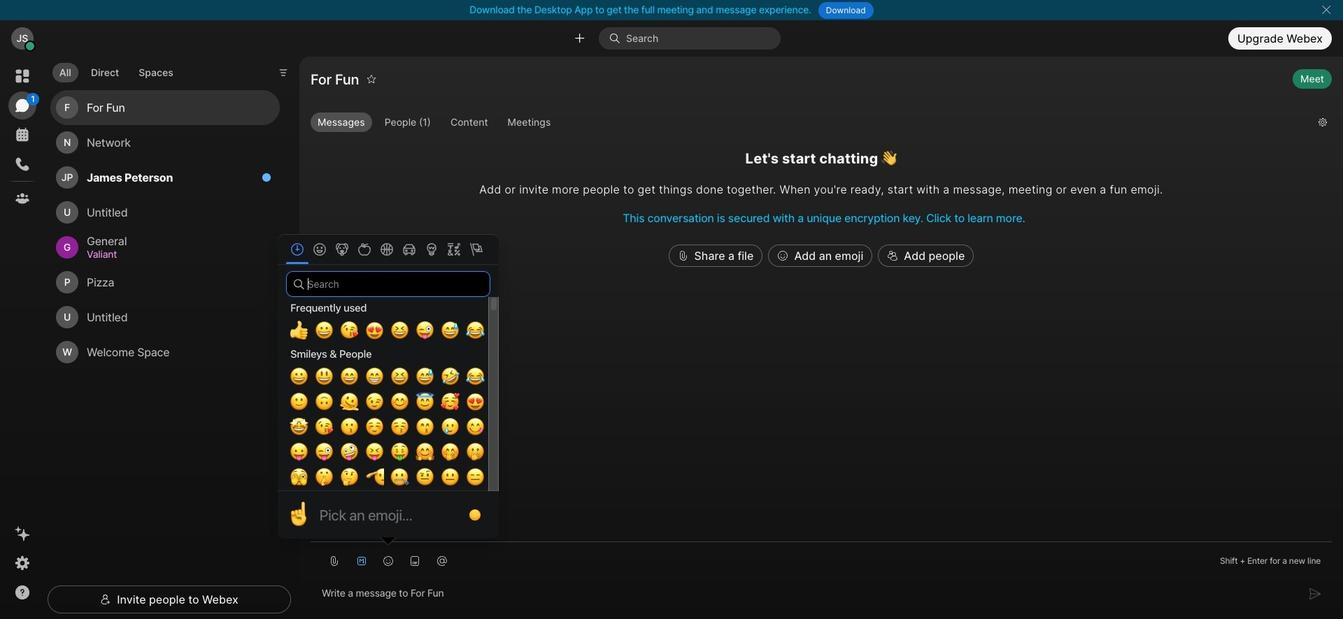 Task type: locate. For each thing, give the bounding box(es) containing it.
0 vertical spatial untitled list item
[[50, 195, 280, 230]]

1 vertical spatial untitled list item
[[50, 300, 280, 335]]

tab list
[[49, 55, 184, 87]]

group
[[311, 112, 1307, 135]]

navigation
[[0, 57, 45, 620]]

pizza list item
[[50, 265, 280, 300]]

2 untitled list item from the top
[[50, 300, 280, 335]]

untitled list item
[[50, 195, 280, 230], [50, 300, 280, 335]]

welcome space list item
[[50, 335, 280, 370]]

untitled list item down valiant element
[[50, 300, 280, 335]]

untitled list item up valiant element
[[50, 195, 280, 230]]

valiant element
[[87, 247, 263, 262]]



Task type: describe. For each thing, give the bounding box(es) containing it.
general list item
[[50, 230, 280, 265]]

1 untitled list item from the top
[[50, 195, 280, 230]]

james peterson, new messages list item
[[50, 160, 280, 195]]

network list item
[[50, 125, 280, 160]]

Search search field
[[286, 271, 490, 297]]

new messages image
[[262, 173, 271, 183]]

webex tab list
[[8, 62, 39, 213]]

cancel_16 image
[[1321, 4, 1332, 15]]

message composer toolbar element
[[3, 3, 1343, 620]]

for fun list item
[[50, 90, 280, 125]]



Task type: vqa. For each thing, say whether or not it's contained in the screenshot.
Add people by name or email text box
no



